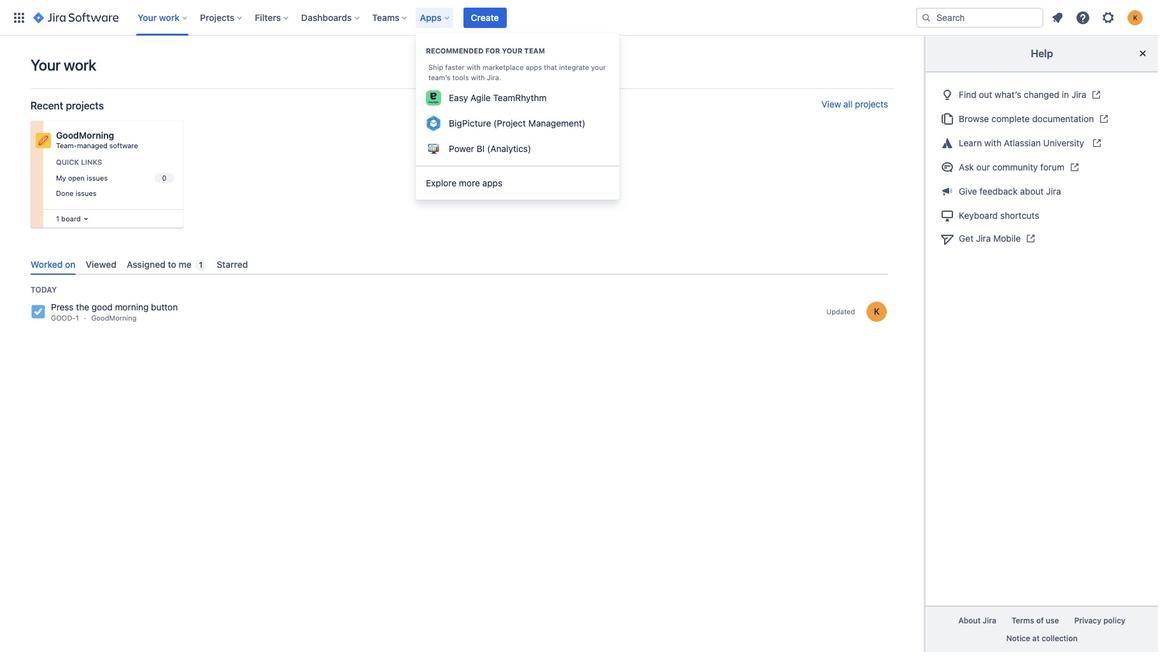 Task type: vqa. For each thing, say whether or not it's contained in the screenshot.
Configurations within The table below shows Field Configurations and the Field Configuration Schemes they are used in. A Field Configuration provides the ability to change field behavior, it essentially tells Jira how to handle a particular field. For example, a Field Configuration can be used to hide a field from all input screens and views, or to make a field require a value every time it is edited.
no



Task type: describe. For each thing, give the bounding box(es) containing it.
board
[[61, 215, 81, 223]]

tools
[[453, 73, 469, 82]]

goodmorning inside press the good morning button good-1 · goodmorning
[[91, 314, 137, 322]]

what's
[[995, 89, 1022, 100]]

community
[[993, 161, 1038, 172]]

privacy policy
[[1074, 617, 1126, 626]]

my open issues link
[[53, 171, 176, 186]]

find
[[959, 89, 977, 100]]

atlassian
[[1004, 137, 1041, 148]]

jira right in
[[1072, 89, 1087, 100]]

mobile
[[993, 233, 1021, 244]]

your inside heading
[[502, 46, 523, 55]]

give feedback about jira link
[[936, 179, 1148, 203]]

1 for 1
[[199, 260, 203, 270]]

learn
[[959, 137, 982, 148]]

(analytics)
[[487, 143, 531, 154]]

·
[[84, 314, 86, 322]]

ask our community forum
[[959, 161, 1065, 172]]

recommended for your team heading
[[416, 46, 620, 56]]

faster
[[445, 63, 465, 71]]

browse complete documentation link
[[936, 107, 1148, 131]]

goodmorning inside "goodmorning team-managed software"
[[56, 130, 114, 141]]

filters button
[[251, 7, 294, 28]]

today
[[31, 285, 57, 295]]

team-
[[56, 141, 77, 150]]

press the good morning button good-1 · goodmorning
[[51, 302, 178, 322]]

terms of use link
[[1004, 613, 1067, 630]]

in
[[1062, 89, 1069, 100]]

about
[[1020, 186, 1044, 197]]

open
[[68, 174, 85, 182]]

notice
[[1006, 634, 1030, 644]]

documentation
[[1032, 113, 1094, 124]]

university
[[1043, 137, 1084, 148]]

teams button
[[368, 7, 412, 28]]

projects
[[200, 12, 235, 23]]

keyboard
[[959, 210, 998, 221]]

browse complete documentation
[[959, 113, 1094, 124]]

1 for 1 board
[[56, 215, 59, 223]]

learn with atlassian university link
[[936, 131, 1148, 155]]

appswitcher icon image
[[11, 10, 27, 25]]

policy
[[1104, 617, 1126, 626]]

integrate
[[559, 63, 589, 71]]

recommended
[[426, 46, 484, 55]]

search image
[[921, 12, 932, 23]]

easy agile teamrhythm
[[449, 92, 547, 103]]

bigpicture
[[449, 118, 491, 129]]

power
[[449, 143, 474, 154]]

notice at collection
[[1006, 634, 1078, 644]]

worked on
[[31, 259, 76, 270]]

0 vertical spatial with
[[467, 63, 481, 71]]

goodmorning team-managed software
[[56, 130, 138, 150]]

on
[[65, 259, 76, 270]]

1 board button
[[53, 212, 91, 226]]

done issues
[[56, 189, 97, 198]]

explore
[[426, 178, 457, 188]]

powerbi logo image
[[426, 141, 441, 157]]

marketplace
[[483, 63, 524, 71]]

view
[[822, 99, 841, 110]]

0 horizontal spatial your
[[31, 56, 61, 74]]

teams
[[372, 12, 400, 23]]

create button
[[463, 7, 507, 28]]

give feedback about jira
[[959, 186, 1061, 197]]

apps inside ship faster with marketplace apps that integrate your team's tools with jira.
[[526, 63, 542, 71]]

for
[[486, 46, 500, 55]]

assigned to me
[[127, 259, 192, 270]]

get
[[959, 233, 974, 244]]

apps button
[[416, 7, 454, 28]]

get jira mobile link
[[936, 227, 1148, 251]]

bi
[[477, 143, 485, 154]]

quick links
[[56, 158, 102, 166]]

terms of use
[[1012, 617, 1059, 626]]

all
[[844, 99, 853, 110]]

learn with atlassian university
[[959, 137, 1087, 148]]

button
[[151, 302, 178, 313]]

browse
[[959, 113, 989, 124]]

notifications image
[[1050, 10, 1065, 25]]

2 vertical spatial with
[[984, 137, 1002, 148]]

primary element
[[8, 0, 906, 35]]

your inside dropdown button
[[138, 12, 157, 23]]

starred
[[217, 259, 248, 270]]

help image
[[1076, 10, 1091, 25]]

morning
[[115, 302, 149, 313]]

the
[[76, 302, 89, 313]]

press
[[51, 302, 74, 313]]

1 vertical spatial your work
[[31, 56, 96, 74]]

(project
[[494, 118, 526, 129]]

group containing easy agile teamrhythm
[[416, 33, 620, 166]]

power bi (analytics) link
[[416, 136, 620, 162]]

team's
[[429, 73, 451, 82]]

get jira mobile
[[959, 233, 1021, 244]]

help
[[1031, 48, 1053, 59]]

view all projects link
[[822, 99, 888, 112]]

your profile and settings image
[[1128, 10, 1143, 25]]

notice at collection link
[[999, 630, 1085, 648]]

more
[[459, 178, 480, 188]]



Task type: locate. For each thing, give the bounding box(es) containing it.
your
[[138, 12, 157, 23], [31, 56, 61, 74]]

1 vertical spatial issues
[[76, 189, 97, 198]]

software
[[109, 141, 138, 150]]

goodmorning
[[56, 130, 114, 141], [91, 314, 137, 322]]

apps
[[420, 12, 442, 23]]

complete
[[992, 113, 1030, 124]]

0 horizontal spatial projects
[[66, 100, 104, 111]]

2 vertical spatial 1
[[76, 314, 79, 322]]

1 vertical spatial your
[[591, 63, 606, 71]]

about jira button
[[951, 613, 1004, 630]]

terms
[[1012, 617, 1034, 626]]

jira right get
[[976, 233, 991, 244]]

0 vertical spatial issues
[[87, 174, 108, 182]]

1 vertical spatial 1
[[199, 260, 203, 270]]

Search field
[[916, 7, 1044, 28]]

issues down my open issues
[[76, 189, 97, 198]]

forum
[[1041, 161, 1065, 172]]

bigpicture (project management) link
[[416, 111, 620, 136]]

1 horizontal spatial work
[[159, 12, 180, 23]]

jira
[[1072, 89, 1087, 100], [1046, 186, 1061, 197], [976, 233, 991, 244], [983, 617, 996, 626]]

projects button
[[196, 7, 247, 28]]

1 vertical spatial goodmorning
[[91, 314, 137, 322]]

jira.
[[487, 73, 501, 82]]

easy agile teamrhythm link
[[416, 85, 620, 111]]

about jira
[[959, 617, 996, 626]]

find out what's changed in jira link
[[936, 83, 1148, 107]]

find out what's changed in jira
[[959, 89, 1087, 100]]

1 horizontal spatial apps
[[526, 63, 542, 71]]

settings image
[[1101, 10, 1116, 25]]

with
[[467, 63, 481, 71], [471, 73, 485, 82], [984, 137, 1002, 148]]

keyboard shortcuts link
[[936, 203, 1148, 227]]

ship
[[429, 63, 443, 71]]

create
[[471, 12, 499, 23]]

1 vertical spatial your
[[31, 56, 61, 74]]

recent projects
[[31, 100, 104, 111]]

assigned
[[127, 259, 165, 270]]

managed
[[77, 141, 107, 150]]

to
[[168, 259, 176, 270]]

your up marketplace
[[502, 46, 523, 55]]

your inside ship faster with marketplace apps that integrate your team's tools with jira.
[[591, 63, 606, 71]]

tab list
[[25, 254, 893, 275]]

worked
[[31, 259, 63, 270]]

our
[[977, 161, 990, 172]]

0 vertical spatial 1
[[56, 215, 59, 223]]

collection
[[1042, 634, 1078, 644]]

your right integrate
[[591, 63, 606, 71]]

privacy
[[1074, 617, 1101, 626]]

group
[[416, 33, 620, 166]]

tab list containing worked on
[[25, 254, 893, 275]]

0 horizontal spatial 1
[[56, 215, 59, 223]]

done
[[56, 189, 74, 198]]

2 horizontal spatial 1
[[199, 260, 203, 270]]

0 vertical spatial apps
[[526, 63, 542, 71]]

1 horizontal spatial your work
[[138, 12, 180, 23]]

links
[[81, 158, 102, 166]]

bigpicture (project management)
[[449, 118, 585, 129]]

1 left the ·
[[76, 314, 79, 322]]

banner containing your work
[[0, 0, 1158, 36]]

projects
[[855, 99, 888, 110], [66, 100, 104, 111]]

0 vertical spatial work
[[159, 12, 180, 23]]

jira software image
[[33, 10, 119, 25], [33, 10, 119, 25]]

easyagile logo image
[[426, 90, 441, 106]]

0 vertical spatial your
[[502, 46, 523, 55]]

1
[[56, 215, 59, 223], [199, 260, 203, 270], [76, 314, 79, 322]]

ship faster with marketplace apps that integrate your team's tools with jira.
[[429, 63, 606, 82]]

your
[[502, 46, 523, 55], [591, 63, 606, 71]]

0 horizontal spatial your work
[[31, 56, 96, 74]]

1 horizontal spatial your
[[591, 63, 606, 71]]

jira right about at right
[[983, 617, 996, 626]]

1 vertical spatial work
[[64, 56, 96, 74]]

agile
[[471, 92, 491, 103]]

0 vertical spatial your work
[[138, 12, 180, 23]]

1 inside tab list
[[199, 260, 203, 270]]

banner
[[0, 0, 1158, 36]]

your work up recent projects at left top
[[31, 56, 96, 74]]

projects right all at the top right of the page
[[855, 99, 888, 110]]

apps down team
[[526, 63, 542, 71]]

view all projects
[[822, 99, 888, 110]]

power bi (analytics)
[[449, 143, 531, 154]]

easy
[[449, 92, 468, 103]]

1 horizontal spatial your
[[138, 12, 157, 23]]

1 vertical spatial with
[[471, 73, 485, 82]]

goodmorning down good
[[91, 314, 137, 322]]

shortcuts
[[1000, 210, 1039, 221]]

of
[[1036, 617, 1044, 626]]

give
[[959, 186, 977, 197]]

0 vertical spatial goodmorning
[[56, 130, 114, 141]]

quick
[[56, 158, 79, 166]]

dashboards
[[301, 12, 352, 23]]

1 left board
[[56, 215, 59, 223]]

board image
[[81, 214, 91, 224]]

goodmorning up managed
[[56, 130, 114, 141]]

work inside dropdown button
[[159, 12, 180, 23]]

filters
[[255, 12, 281, 23]]

your work inside dropdown button
[[138, 12, 180, 23]]

issues down links at left top
[[87, 174, 108, 182]]

1 right me
[[199, 260, 203, 270]]

with right learn
[[984, 137, 1002, 148]]

1 vertical spatial apps
[[482, 178, 503, 188]]

about
[[959, 617, 981, 626]]

0 vertical spatial your
[[138, 12, 157, 23]]

with up tools
[[467, 63, 481, 71]]

work up recent projects at left top
[[64, 56, 96, 74]]

teamrhythm
[[493, 92, 547, 103]]

keyboard shortcuts
[[959, 210, 1039, 221]]

1 inside press the good morning button good-1 · goodmorning
[[76, 314, 79, 322]]

close image
[[1135, 46, 1151, 61]]

with left jira.
[[471, 73, 485, 82]]

bigpicture logo image
[[426, 116, 441, 131]]

0 horizontal spatial your
[[502, 46, 523, 55]]

1 horizontal spatial 1
[[76, 314, 79, 322]]

jira right about
[[1046, 186, 1061, 197]]

updated
[[827, 308, 855, 316]]

out
[[979, 89, 992, 100]]

recent
[[31, 100, 63, 111]]

me
[[179, 259, 192, 270]]

privacy policy link
[[1067, 613, 1133, 630]]

jira inside button
[[983, 617, 996, 626]]

work left projects
[[159, 12, 180, 23]]

1 horizontal spatial projects
[[855, 99, 888, 110]]

projects up "goodmorning team-managed software"
[[66, 100, 104, 111]]

0 horizontal spatial apps
[[482, 178, 503, 188]]

your work left projects
[[138, 12, 180, 23]]

your work
[[138, 12, 180, 23], [31, 56, 96, 74]]

that
[[544, 63, 557, 71]]

done issues link
[[53, 187, 176, 201]]

0 horizontal spatial work
[[64, 56, 96, 74]]

1 board
[[56, 215, 81, 223]]

1 inside dropdown button
[[56, 215, 59, 223]]

apps right more
[[482, 178, 503, 188]]

explore more apps link
[[416, 171, 620, 196]]

dashboards button
[[297, 7, 365, 28]]



